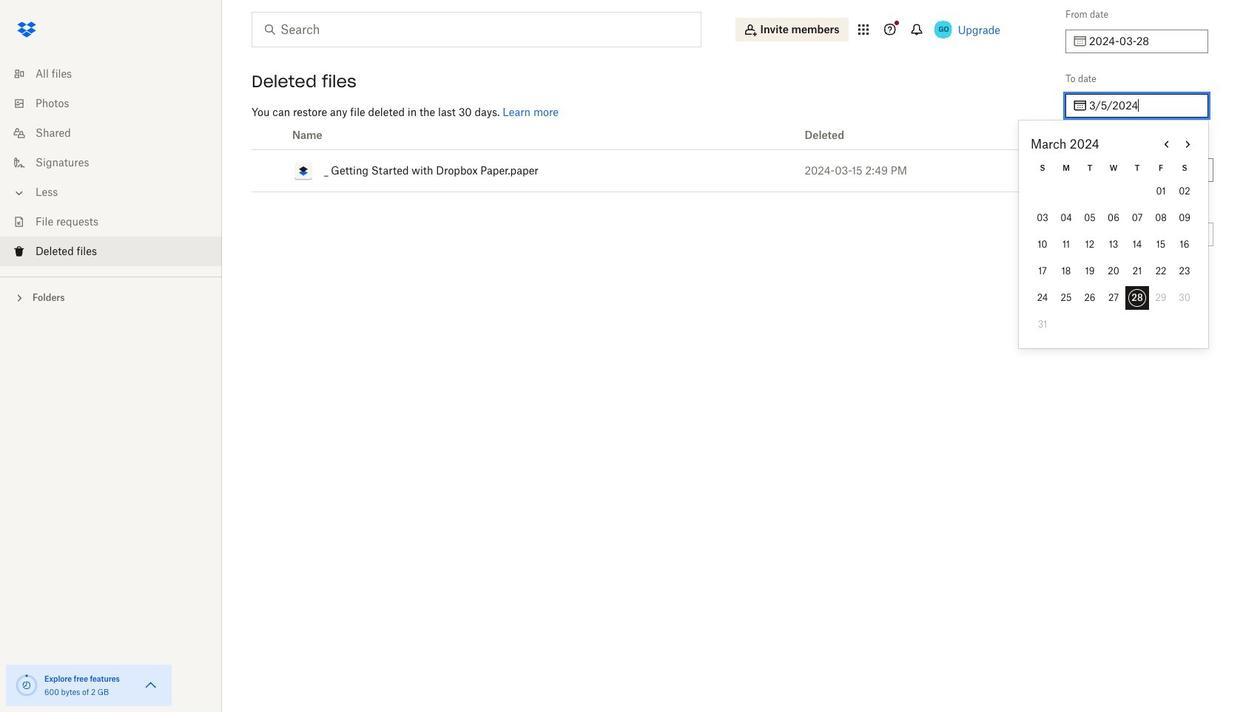 Task type: describe. For each thing, give the bounding box(es) containing it.
restore _ getting started with dropbox paper.paper row
[[252, 150, 1036, 192]]

1 column header from the left
[[289, 121, 793, 150]]



Task type: vqa. For each thing, say whether or not it's contained in the screenshot.
cell
yes



Task type: locate. For each thing, give the bounding box(es) containing it.
less image
[[12, 186, 27, 201]]

2 column header from the left
[[793, 121, 1036, 150]]

None text field
[[1089, 33, 1200, 50], [1089, 98, 1200, 114], [1089, 33, 1200, 50], [1089, 98, 1200, 114]]

list item
[[0, 237, 222, 266]]

row
[[252, 121, 1036, 150]]

cell
[[252, 150, 289, 192]]

dropbox image
[[12, 15, 41, 44]]

select this row column header
[[252, 121, 289, 150]]

table
[[252, 121, 1036, 192]]

column header
[[289, 121, 793, 150], [793, 121, 1036, 150]]

list
[[0, 50, 222, 277]]



